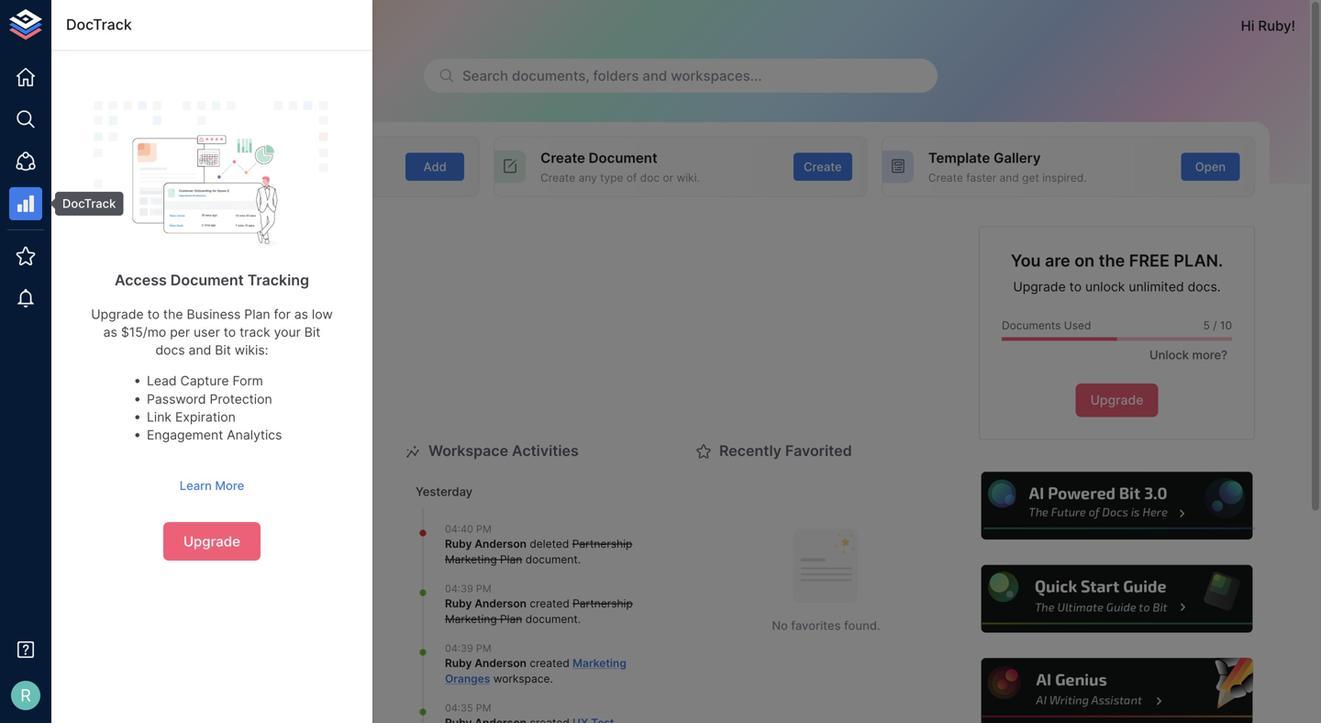 Task type: describe. For each thing, give the bounding box(es) containing it.
favorited
[[785, 442, 852, 460]]

search documents, folders and workspaces... button
[[424, 59, 938, 93]]

04:39 for workspace
[[445, 643, 473, 654]]

workspaces...
[[671, 67, 762, 84]]

yesterday
[[416, 485, 473, 499]]

of
[[627, 171, 637, 184]]

2 vertical spatial to
[[224, 324, 236, 340]]

2 vertical spatial .
[[550, 672, 553, 685]]

collaborate
[[153, 171, 213, 184]]

plan inside upgrade to the business plan for as low as $15/mo per user to track your bit docs and bit wikis:
[[244, 306, 270, 322]]

04:39 for document
[[445, 583, 473, 595]]

unlock more? button
[[1140, 341, 1232, 369]]

1 help image from the top
[[979, 470, 1255, 542]]

marketing for ruby anderson deleted
[[445, 553, 497, 566]]

bookmark workspace
[[255, 314, 307, 340]]

workspace .
[[490, 672, 553, 685]]

more
[[215, 479, 244, 493]]

folders
[[593, 67, 639, 84]]

search
[[463, 67, 508, 84]]

open button
[[1182, 153, 1240, 181]]

1 horizontal spatial documents
[[1002, 319, 1061, 332]]

$15/mo
[[121, 324, 166, 340]]

upgrade inside upgrade to the business plan for as low as $15/mo per user to track your bit docs and bit wikis:
[[91, 306, 144, 322]]

1 vertical spatial bit
[[215, 342, 231, 358]]

form
[[233, 373, 263, 389]]

your
[[274, 324, 301, 340]]

add for add workspace collaborate or make it private.
[[153, 150, 180, 166]]

learn more button
[[175, 472, 249, 500]]

documents,
[[512, 67, 590, 84]]

lead capture form password protection link expiration engagement analytics
[[147, 373, 282, 443]]

partnership marketing plan for created
[[445, 597, 633, 626]]

free
[[1129, 251, 1170, 271]]

bookmarked
[[138, 227, 227, 245]]

documents used
[[1002, 319, 1092, 332]]

you are on the free plan. upgrade to unlock unlimited docs.
[[1011, 251, 1224, 295]]

plan for ruby anderson deleted
[[500, 553, 522, 566]]

and inside template gallery create faster and get inspired.
[[1000, 171, 1019, 184]]

you
[[1011, 251, 1041, 271]]

doctrack tooltip
[[42, 192, 123, 216]]

5
[[1204, 319, 1210, 332]]

0 vertical spatial doctrack
[[66, 16, 132, 33]]

create button
[[794, 153, 852, 181]]

add workspace collaborate or make it private.
[[153, 150, 309, 184]]

capture
[[180, 373, 229, 389]]

unlock
[[1086, 279, 1125, 295]]

tracking
[[248, 271, 309, 289]]

marketing inside marketing oranges
[[573, 657, 627, 670]]

3 anderson from the top
[[475, 657, 527, 670]]

no
[[772, 618, 788, 633]]

0 vertical spatial r
[[73, 18, 81, 33]]

bookmark workspace button
[[237, 269, 325, 357]]

used
[[1064, 319, 1092, 332]]

created for document
[[530, 597, 570, 610]]

upgrade down learn more button
[[184, 533, 240, 550]]

open
[[1196, 160, 1226, 174]]

for
[[274, 306, 291, 322]]

1 vertical spatial documents
[[191, 442, 272, 460]]

upgrade down the unlock more? "button"
[[1091, 393, 1144, 408]]

created for workspace
[[530, 657, 570, 670]]

get
[[1022, 171, 1040, 184]]

learn
[[180, 479, 212, 493]]

hi ruby !
[[1241, 17, 1296, 34]]

ruby oranges
[[95, 17, 189, 34]]

unlimited
[[1129, 279, 1184, 295]]

docs.
[[1188, 279, 1221, 295]]

wikis:
[[235, 342, 268, 358]]

activities
[[512, 442, 579, 460]]

document for access
[[170, 271, 244, 289]]

recent documents
[[138, 442, 272, 460]]

r inside button
[[20, 685, 31, 706]]

or inside add workspace collaborate or make it private.
[[216, 171, 227, 184]]

recently favorited
[[719, 442, 852, 460]]

business
[[187, 306, 241, 322]]

workspaces
[[231, 227, 319, 245]]

2 help image from the top
[[979, 563, 1255, 635]]

recently
[[719, 442, 782, 460]]

ruby anderson created for document
[[445, 597, 573, 610]]

3 help image from the top
[[979, 656, 1255, 723]]

bookmarked workspaces
[[138, 227, 319, 245]]

1 pm from the top
[[476, 523, 492, 535]]

1 vertical spatial workspace
[[493, 672, 550, 685]]

04:40 pm
[[445, 523, 492, 535]]

low
[[312, 306, 333, 322]]

marketing oranges
[[445, 657, 627, 685]]

plan.
[[1174, 251, 1224, 271]]

me
[[169, 384, 184, 396]]

oranges for marketing oranges
[[445, 672, 490, 685]]

1 horizontal spatial bit
[[304, 324, 321, 340]]

unlock more?
[[1150, 348, 1228, 362]]

it
[[261, 171, 267, 184]]

the inside upgrade to the business plan for as low as $15/mo per user to track your bit docs and bit wikis:
[[163, 306, 183, 322]]

user
[[194, 324, 220, 340]]

are
[[1045, 251, 1071, 271]]

ruby anderson created for workspace
[[445, 657, 573, 670]]

any
[[579, 171, 597, 184]]

2 anderson from the top
[[475, 597, 527, 610]]

make
[[230, 171, 258, 184]]

document . for deleted
[[522, 553, 581, 566]]

1 horizontal spatial workspace
[[429, 442, 508, 460]]

unlock
[[1150, 348, 1189, 362]]

docs
[[156, 342, 185, 358]]

found.
[[844, 618, 881, 633]]

per
[[170, 324, 190, 340]]

0 horizontal spatial upgrade button
[[163, 522, 261, 561]]

add for add
[[424, 160, 447, 174]]

marketing for ruby anderson created
[[445, 612, 497, 626]]



Task type: locate. For each thing, give the bounding box(es) containing it.
04:40
[[445, 523, 473, 535]]

0 vertical spatial partnership
[[572, 537, 633, 551]]

as right "for" on the top left of page
[[294, 306, 308, 322]]

created up workspace .
[[530, 657, 570, 670]]

create
[[541, 150, 585, 166], [804, 160, 842, 174], [541, 171, 576, 184], [929, 171, 963, 184]]

1 vertical spatial created
[[530, 657, 570, 670]]

0 vertical spatial document
[[589, 150, 658, 166]]

0 vertical spatial and
[[643, 67, 667, 84]]

created
[[530, 597, 570, 610], [530, 657, 570, 670]]

1 vertical spatial help image
[[979, 563, 1255, 635]]

4 pm from the top
[[476, 702, 491, 714]]

0 vertical spatial documents
[[1002, 319, 1061, 332]]

1 horizontal spatial and
[[643, 67, 667, 84]]

1 vertical spatial to
[[147, 306, 160, 322]]

analytics
[[227, 427, 282, 443]]

1 or from the left
[[216, 171, 227, 184]]

2 vertical spatial oranges
[[445, 672, 490, 685]]

marketing oranges link
[[445, 657, 627, 685]]

help image
[[979, 470, 1255, 542], [979, 563, 1255, 635], [979, 656, 1255, 723]]

1 horizontal spatial workspace
[[493, 672, 550, 685]]

document for deleted
[[526, 553, 578, 566]]

or inside create document create any type of doc or wiki.
[[663, 171, 674, 184]]

hi
[[1241, 17, 1255, 34]]

lead
[[147, 373, 177, 389]]

2 vertical spatial anderson
[[475, 657, 527, 670]]

to inside the you are on the free plan. upgrade to unlock unlimited docs.
[[1070, 279, 1082, 295]]

to right user
[[224, 324, 236, 340]]

1 vertical spatial document
[[526, 612, 578, 626]]

more?
[[1193, 348, 1228, 362]]

1 vertical spatial oranges
[[161, 365, 209, 379]]

0 horizontal spatial as
[[103, 324, 117, 340]]

plan down ruby anderson deleted
[[500, 553, 522, 566]]

workspace inside button
[[255, 329, 307, 340]]

2 document from the top
[[526, 612, 578, 626]]

.
[[578, 553, 581, 566], [578, 612, 581, 626], [550, 672, 553, 685]]

5 / 10
[[1204, 319, 1232, 332]]

1 horizontal spatial document
[[589, 150, 658, 166]]

0 horizontal spatial or
[[216, 171, 227, 184]]

add inside button
[[424, 160, 447, 174]]

upgrade
[[1013, 279, 1066, 295], [91, 306, 144, 322], [1091, 393, 1144, 408], [184, 533, 240, 550]]

1 document . from the top
[[522, 553, 581, 566]]

document inside create document create any type of doc or wiki.
[[589, 150, 658, 166]]

type
[[600, 171, 624, 184]]

partnership for deleted
[[572, 537, 633, 551]]

1 vertical spatial r
[[20, 685, 31, 706]]

anderson down ruby anderson deleted
[[475, 597, 527, 610]]

partnership for created
[[573, 597, 633, 610]]

anderson down the 04:40 pm
[[475, 537, 527, 551]]

plan up track
[[244, 306, 270, 322]]

1 partnership marketing plan from the top
[[445, 537, 633, 566]]

the up the per
[[163, 306, 183, 322]]

04:35
[[445, 702, 473, 714]]

password
[[147, 391, 206, 407]]

1 ruby anderson created from the top
[[445, 597, 573, 610]]

engagement
[[147, 427, 223, 443]]

2 horizontal spatial and
[[1000, 171, 1019, 184]]

1 vertical spatial 04:39 pm
[[445, 643, 492, 654]]

and down gallery
[[1000, 171, 1019, 184]]

ruby anderson deleted
[[445, 537, 572, 551]]

create inside button
[[804, 160, 842, 174]]

upgrade up $15/mo
[[91, 306, 144, 322]]

pm right 04:35 on the left
[[476, 702, 491, 714]]

document
[[526, 553, 578, 566], [526, 612, 578, 626]]

workspace
[[183, 150, 258, 166], [429, 442, 508, 460]]

anderson up workspace .
[[475, 657, 527, 670]]

access
[[115, 271, 167, 289]]

document for create
[[589, 150, 658, 166]]

plan for ruby anderson created
[[500, 612, 522, 626]]

1 vertical spatial as
[[103, 324, 117, 340]]

0 vertical spatial 04:39 pm
[[445, 583, 492, 595]]

on
[[1075, 251, 1095, 271]]

1 vertical spatial .
[[578, 612, 581, 626]]

workspace up yesterday
[[429, 442, 508, 460]]

1 document from the top
[[526, 553, 578, 566]]

and right folders
[[643, 67, 667, 84]]

or left make
[[216, 171, 227, 184]]

and inside upgrade to the business plan for as low as $15/mo per user to track your bit docs and bit wikis:
[[189, 342, 211, 358]]

1 vertical spatial document
[[170, 271, 244, 289]]

created down deleted
[[530, 597, 570, 610]]

04:39 pm down the 04:40 pm
[[445, 583, 492, 595]]

04:39 pm up 04:35 pm
[[445, 643, 492, 654]]

1 horizontal spatial as
[[294, 306, 308, 322]]

inspired.
[[1043, 171, 1087, 184]]

0 vertical spatial help image
[[979, 470, 1255, 542]]

and inside button
[[643, 67, 667, 84]]

document up of
[[589, 150, 658, 166]]

workspace activities
[[429, 442, 579, 460]]

04:39 pm for document .
[[445, 583, 492, 595]]

0 vertical spatial oranges
[[133, 17, 189, 34]]

ruby anderson created up workspace .
[[445, 657, 573, 670]]

document up marketing oranges
[[526, 612, 578, 626]]

1 vertical spatial marketing
[[445, 612, 497, 626]]

workspace up make
[[183, 150, 258, 166]]

0 horizontal spatial to
[[147, 306, 160, 322]]

0 vertical spatial created
[[530, 597, 570, 610]]

2 created from the top
[[530, 657, 570, 670]]

1 horizontal spatial to
[[224, 324, 236, 340]]

doctrack inside tooltip
[[62, 196, 116, 211]]

10
[[1220, 319, 1232, 332]]

oranges inside ruby's oranges only me
[[161, 365, 209, 379]]

anderson
[[475, 537, 527, 551], [475, 597, 527, 610], [475, 657, 527, 670]]

marketing
[[445, 553, 497, 566], [445, 612, 497, 626], [573, 657, 627, 670]]

the inside the you are on the free plan. upgrade to unlock unlimited docs.
[[1099, 251, 1125, 271]]

documents
[[1002, 319, 1061, 332], [191, 442, 272, 460]]

0 vertical spatial plan
[[244, 306, 270, 322]]

upgrade button down unlock
[[1076, 384, 1159, 417]]

bit down user
[[215, 342, 231, 358]]

0 horizontal spatial and
[[189, 342, 211, 358]]

1 horizontal spatial the
[[1099, 251, 1125, 271]]

document for created
[[526, 612, 578, 626]]

0 vertical spatial as
[[294, 306, 308, 322]]

protection
[[210, 391, 272, 407]]

0 vertical spatial .
[[578, 553, 581, 566]]

expiration
[[175, 409, 236, 425]]

2 document . from the top
[[522, 612, 581, 626]]

bit down low
[[304, 324, 321, 340]]

add button
[[406, 153, 465, 181]]

1 vertical spatial ruby anderson created
[[445, 657, 573, 670]]

and down user
[[189, 342, 211, 358]]

link
[[147, 409, 172, 425]]

1 horizontal spatial add
[[424, 160, 447, 174]]

or right doc on the top
[[663, 171, 674, 184]]

no favorites found.
[[772, 618, 881, 633]]

0 horizontal spatial r
[[20, 685, 31, 706]]

2 vertical spatial marketing
[[573, 657, 627, 670]]

workspace
[[255, 329, 307, 340], [493, 672, 550, 685]]

partnership marketing plan down the 04:40 pm
[[445, 537, 633, 566]]

0 vertical spatial partnership marketing plan
[[445, 537, 633, 566]]

gallery
[[994, 150, 1041, 166]]

0 vertical spatial to
[[1070, 279, 1082, 295]]

1 vertical spatial 04:39
[[445, 643, 473, 654]]

04:39 up 04:35 on the left
[[445, 643, 473, 654]]

document . down deleted
[[522, 553, 581, 566]]

1 vertical spatial doctrack
[[62, 196, 116, 211]]

doctrack
[[66, 16, 132, 33], [62, 196, 116, 211]]

0 vertical spatial document .
[[522, 553, 581, 566]]

document down deleted
[[526, 553, 578, 566]]

documents up more
[[191, 442, 272, 460]]

learn more
[[180, 479, 244, 493]]

to down "on"
[[1070, 279, 1082, 295]]

04:35 pm
[[445, 702, 491, 714]]

or
[[216, 171, 227, 184], [663, 171, 674, 184]]

oranges for ruby's oranges only me
[[161, 365, 209, 379]]

2 04:39 from the top
[[445, 643, 473, 654]]

r button
[[6, 675, 46, 716]]

1 created from the top
[[530, 597, 570, 610]]

workspace inside add workspace collaborate or make it private.
[[183, 150, 258, 166]]

2 pm from the top
[[476, 583, 492, 595]]

doc
[[640, 171, 660, 184]]

favorites
[[791, 618, 841, 633]]

1 horizontal spatial or
[[663, 171, 674, 184]]

0 horizontal spatial add
[[153, 150, 180, 166]]

partnership marketing plan up marketing oranges
[[445, 597, 633, 626]]

1 vertical spatial and
[[1000, 171, 1019, 184]]

1 anderson from the top
[[475, 537, 527, 551]]

0 vertical spatial upgrade button
[[1076, 384, 1159, 417]]

create document create any type of doc or wiki.
[[541, 150, 700, 184]]

document . up marketing oranges
[[522, 612, 581, 626]]

ruby's oranges only me
[[120, 365, 209, 396]]

1 vertical spatial the
[[163, 306, 183, 322]]

0 horizontal spatial bit
[[215, 342, 231, 358]]

private.
[[270, 171, 309, 184]]

pm
[[476, 523, 492, 535], [476, 583, 492, 595], [476, 643, 492, 654], [476, 702, 491, 714]]

deleted
[[530, 537, 569, 551]]

0 vertical spatial workspace
[[183, 150, 258, 166]]

04:39 pm for workspace .
[[445, 643, 492, 654]]

3 pm from the top
[[476, 643, 492, 654]]

faster
[[967, 171, 997, 184]]

recent
[[138, 442, 188, 460]]

ruby's
[[120, 365, 157, 379]]

the
[[1099, 251, 1125, 271], [163, 306, 183, 322]]

partnership
[[572, 537, 633, 551], [573, 597, 633, 610]]

plan
[[244, 306, 270, 322], [500, 553, 522, 566], [500, 612, 522, 626]]

2 04:39 pm from the top
[[445, 643, 492, 654]]

1 horizontal spatial r
[[73, 18, 81, 33]]

track
[[240, 324, 270, 340]]

0 vertical spatial marketing
[[445, 553, 497, 566]]

1 vertical spatial upgrade button
[[163, 522, 261, 561]]

as left $15/mo
[[103, 324, 117, 340]]

document . for created
[[522, 612, 581, 626]]

0 vertical spatial the
[[1099, 251, 1125, 271]]

to up $15/mo
[[147, 306, 160, 322]]

1 vertical spatial anderson
[[475, 597, 527, 610]]

as
[[294, 306, 308, 322], [103, 324, 117, 340]]

template gallery create faster and get inspired.
[[929, 150, 1087, 184]]

bookmark
[[257, 314, 305, 326]]

upgrade inside the you are on the free plan. upgrade to unlock unlimited docs.
[[1013, 279, 1066, 295]]

2 horizontal spatial to
[[1070, 279, 1082, 295]]

2 partnership marketing plan from the top
[[445, 597, 633, 626]]

2 or from the left
[[663, 171, 674, 184]]

0 horizontal spatial the
[[163, 306, 183, 322]]

0 horizontal spatial document
[[170, 271, 244, 289]]

access document tracking
[[115, 271, 309, 289]]

2 ruby anderson created from the top
[[445, 657, 573, 670]]

2 vertical spatial and
[[189, 342, 211, 358]]

partnership marketing plan for deleted
[[445, 537, 633, 566]]

oranges for ruby oranges
[[133, 17, 189, 34]]

1 vertical spatial partnership
[[573, 597, 633, 610]]

0 horizontal spatial documents
[[191, 442, 272, 460]]

0 vertical spatial 04:39
[[445, 583, 473, 595]]

pm right 04:40
[[476, 523, 492, 535]]

2 vertical spatial plan
[[500, 612, 522, 626]]

1 vertical spatial document .
[[522, 612, 581, 626]]

oranges inside marketing oranges
[[445, 672, 490, 685]]

documents left used
[[1002, 319, 1061, 332]]

wiki.
[[677, 171, 700, 184]]

!
[[1292, 17, 1296, 34]]

upgrade to the business plan for as low as $15/mo per user to track your bit docs and bit wikis:
[[91, 306, 333, 358]]

upgrade button down learn more button
[[163, 522, 261, 561]]

upgrade down you
[[1013, 279, 1066, 295]]

1 horizontal spatial upgrade button
[[1076, 384, 1159, 417]]

1 04:39 from the top
[[445, 583, 473, 595]]

search documents, folders and workspaces...
[[463, 67, 762, 84]]

0 vertical spatial workspace
[[255, 329, 307, 340]]

1 vertical spatial workspace
[[429, 442, 508, 460]]

2 vertical spatial help image
[[979, 656, 1255, 723]]

0 horizontal spatial workspace
[[183, 150, 258, 166]]

create inside template gallery create faster and get inspired.
[[929, 171, 963, 184]]

0 vertical spatial bit
[[304, 324, 321, 340]]

add inside add workspace collaborate or make it private.
[[153, 150, 180, 166]]

only
[[145, 384, 166, 396]]

ruby anderson created down ruby anderson deleted
[[445, 597, 573, 610]]

template
[[929, 150, 990, 166]]

document up business
[[170, 271, 244, 289]]

0 vertical spatial ruby anderson created
[[445, 597, 573, 610]]

plan up marketing oranges
[[500, 612, 522, 626]]

pm up workspace .
[[476, 643, 492, 654]]

oranges
[[133, 17, 189, 34], [161, 365, 209, 379], [445, 672, 490, 685]]

0 vertical spatial document
[[526, 553, 578, 566]]

/
[[1213, 319, 1217, 332]]

04:39 down 04:40
[[445, 583, 473, 595]]

1 vertical spatial plan
[[500, 553, 522, 566]]

0 horizontal spatial workspace
[[255, 329, 307, 340]]

pm down ruby anderson deleted
[[476, 583, 492, 595]]

1 vertical spatial partnership marketing plan
[[445, 597, 633, 626]]

0 vertical spatial anderson
[[475, 537, 527, 551]]

partnership marketing plan
[[445, 537, 633, 566], [445, 597, 633, 626]]

1 04:39 pm from the top
[[445, 583, 492, 595]]

document .
[[522, 553, 581, 566], [522, 612, 581, 626]]

the up 'unlock'
[[1099, 251, 1125, 271]]



Task type: vqa. For each thing, say whether or not it's contained in the screenshot.
middle Anderson
yes



